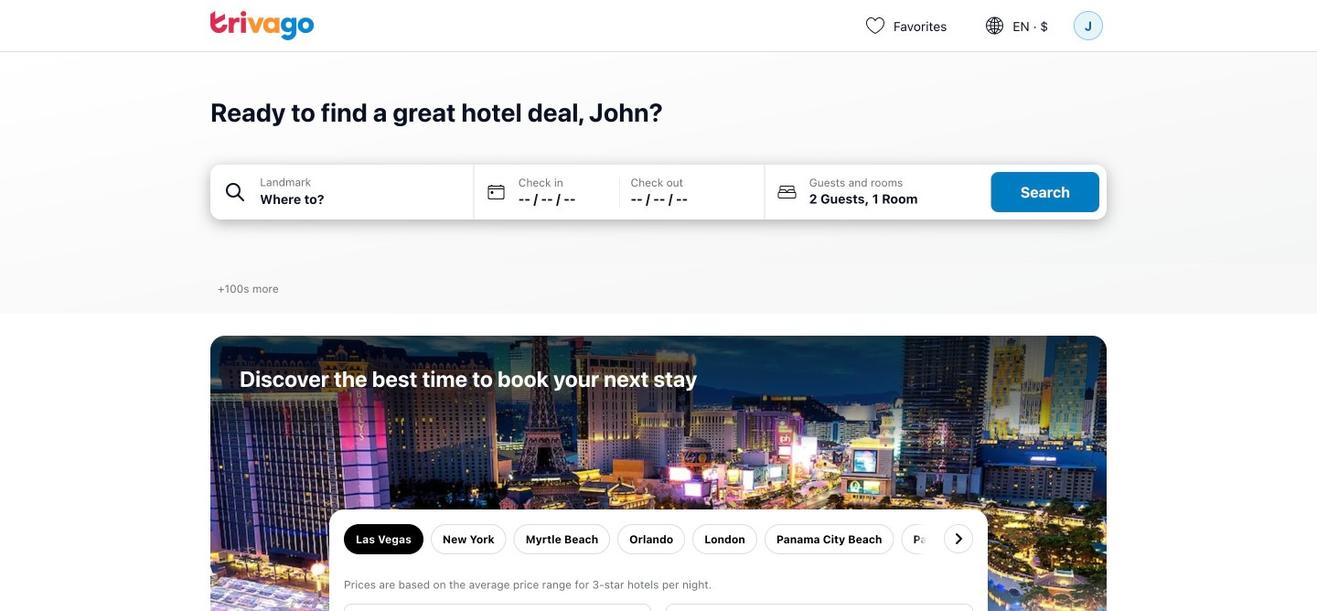 Task type: locate. For each thing, give the bounding box(es) containing it.
Where to? search field
[[260, 190, 463, 209]]

trivago logo image
[[210, 11, 315, 40]]

None field
[[210, 165, 474, 220]]



Task type: vqa. For each thing, say whether or not it's contained in the screenshot.
'Where To?' SEARCH BOX
yes



